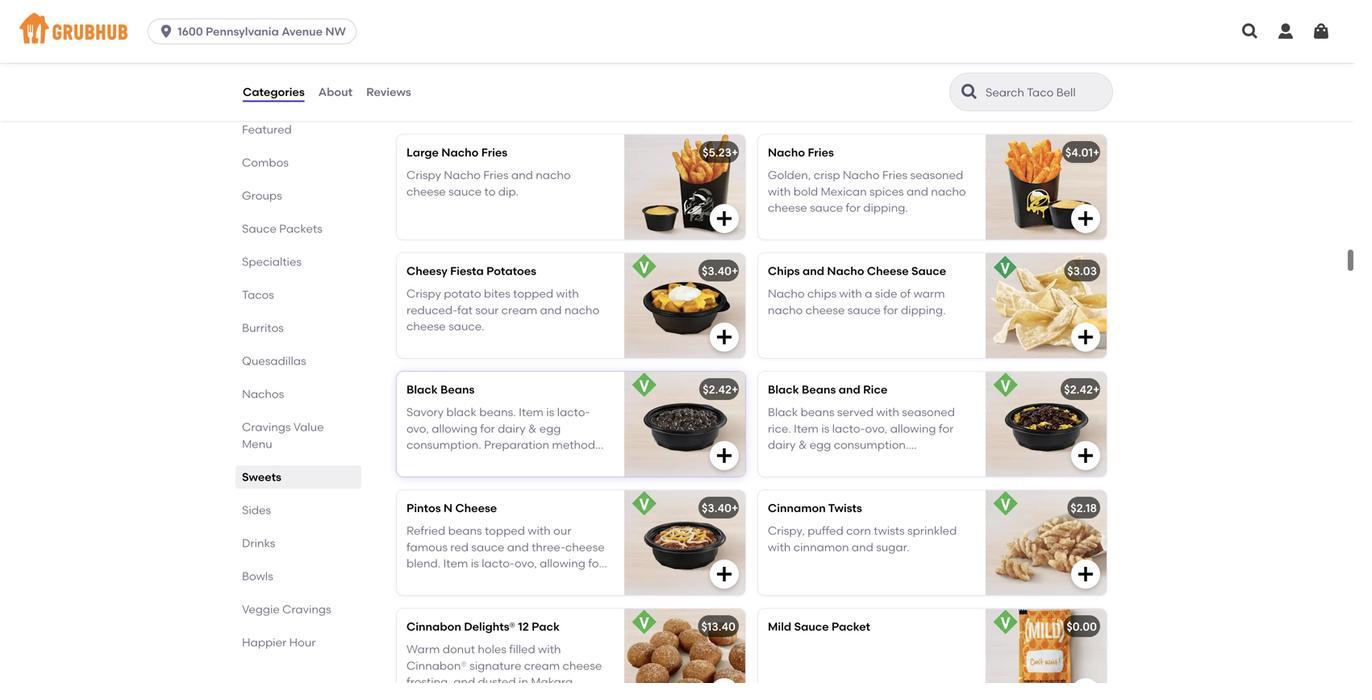 Task type: describe. For each thing, give the bounding box(es) containing it.
to inside savory black beans. item is lacto- ovo, allowing for dairy & egg consumption. preparation methods may lead to cross contact with meat. see ta.co for full details.
[[461, 455, 472, 468]]

nacho inside crispy potato bites topped with reduced-fat sour cream and nacho cheese sauce.
[[565, 303, 600, 317]]

1600
[[178, 25, 203, 38]]

cheesy fiesta potatoes
[[407, 264, 536, 278]]

cream inside warm donut holes filled with cinnabon® signature cream cheese frosting, and dusted in maka
[[524, 659, 560, 673]]

dusted
[[478, 675, 516, 683]]

for inside nacho chips with a side of warm nacho cheese sauce for dipping.
[[884, 303, 898, 317]]

filled
[[509, 643, 535, 656]]

lacto-
[[557, 405, 590, 419]]

with inside crispy, puffed corn twists sprinkled with cinnamon and sugar.
[[768, 540, 791, 554]]

crispy, puffed corn twists sprinkled with cinnamon and sugar.
[[768, 524, 957, 554]]

ta.co
[[464, 471, 493, 485]]

nw
[[325, 25, 346, 38]]

about button
[[318, 63, 353, 121]]

reviews
[[366, 85, 411, 99]]

pintos n cheese
[[407, 501, 497, 515]]

veggie cravings
[[242, 603, 331, 616]]

for down 'beans.'
[[480, 422, 495, 436]]

tacos
[[242, 288, 274, 302]]

$5.23 +
[[703, 145, 738, 159]]

black beans and rice image
[[986, 372, 1107, 477]]

fiesta
[[450, 264, 484, 278]]

frosting,
[[407, 675, 451, 683]]

large nacho fries
[[407, 145, 508, 159]]

svg image for and
[[1076, 446, 1096, 465]]

warm
[[914, 287, 945, 301]]

$2.18
[[1071, 501, 1097, 515]]

mild
[[768, 620, 792, 634]]

$4.01
[[1066, 145, 1093, 159]]

specialties
[[242, 255, 302, 269]]

nacho fries image
[[986, 135, 1107, 239]]

nacho up golden,
[[768, 145, 805, 159]]

0 horizontal spatial cinnabon delights® 12 pack image
[[624, 609, 745, 683]]

cinnabon delights® 12 pack
[[407, 620, 560, 634]]

fries inside crispy nacho fries and nacho cheese sauce to dip.
[[483, 168, 509, 182]]

meat.
[[407, 471, 439, 485]]

dip.
[[498, 185, 519, 198]]

beans.
[[479, 405, 516, 419]]

sauce.
[[449, 320, 485, 333]]

bowls
[[242, 570, 273, 583]]

methods
[[552, 438, 601, 452]]

lead
[[433, 455, 458, 468]]

pack
[[532, 620, 560, 634]]

beans for black beans and rice
[[802, 383, 836, 396]]

sour
[[475, 303, 499, 317]]

$2.42 for black beans and rice
[[1064, 383, 1093, 396]]

topped
[[513, 287, 553, 301]]

ovo,
[[407, 422, 429, 436]]

happier
[[242, 636, 287, 649]]

+ for nacho fries
[[732, 145, 738, 159]]

2 horizontal spatial sauce
[[912, 264, 946, 278]]

corn
[[846, 524, 871, 538]]

1 horizontal spatial cinnamon twists image
[[986, 490, 1107, 595]]

with inside savory black beans. item is lacto- ovo, allowing for dairy & egg consumption. preparation methods may lead to cross contact with meat. see ta.co for full details.
[[552, 455, 575, 468]]

and left rice at the right
[[839, 383, 861, 396]]

black beans image
[[624, 372, 745, 477]]

side
[[875, 287, 897, 301]]

nacho right large
[[442, 145, 479, 159]]

egg
[[540, 422, 561, 436]]

$2.42 for black beans
[[703, 383, 732, 396]]

happier hour
[[242, 636, 316, 649]]

and inside crispy nacho fries and nacho cheese sauce to dip.
[[511, 168, 533, 182]]

allowing
[[432, 422, 478, 436]]

value
[[293, 420, 324, 434]]

1600 pennsylvania avenue nw button
[[148, 19, 363, 44]]

chips and nacho cheese sauce image
[[986, 253, 1107, 358]]

to inside crispy nacho fries and nacho cheese sauce to dip.
[[484, 185, 496, 198]]

+ for chips and nacho cheese sauce
[[732, 264, 738, 278]]

savory black beans. item is lacto- ovo, allowing for dairy & egg consumption. preparation methods may lead to cross contact with meat. see ta.co for full details.
[[407, 405, 601, 485]]

svg image inside 1600 pennsylvania avenue nw button
[[158, 23, 174, 40]]

of
[[900, 287, 911, 301]]

full
[[513, 471, 529, 485]]

delights®
[[464, 620, 515, 634]]

crispy,
[[768, 524, 805, 538]]

nacho fries
[[768, 145, 834, 159]]

nacho inside crispy nacho fries and nacho cheese sauce to dip.
[[536, 168, 571, 182]]

cheesy fiesta potatoes image
[[624, 253, 745, 358]]

seasoned
[[910, 168, 963, 182]]

nacho chips with a side of warm nacho cheese sauce for dipping.
[[768, 287, 946, 317]]

main navigation navigation
[[0, 0, 1355, 63]]

1 horizontal spatial cheese
[[867, 264, 909, 278]]

$2.42 + for black beans
[[703, 383, 738, 396]]

fries up 'crisp'
[[808, 145, 834, 159]]

item
[[519, 405, 544, 419]]

groups
[[242, 189, 282, 202]]

cinnamon
[[768, 501, 826, 515]]

1 vertical spatial cravings
[[282, 603, 331, 616]]

crispy potato bites topped with reduced-fat sour cream and nacho cheese sauce.
[[407, 287, 600, 333]]

sauce packets
[[242, 222, 323, 236]]

sugar.
[[876, 540, 910, 554]]

rice
[[863, 383, 888, 396]]

burritos
[[242, 321, 284, 335]]

$3.40 for cinnamon twists
[[702, 501, 732, 515]]

black for black beans
[[407, 383, 438, 396]]

$0.00
[[1067, 620, 1097, 634]]

cinnabon®
[[407, 659, 467, 673]]

signature
[[470, 659, 521, 673]]

with inside warm donut holes filled with cinnabon® signature cream cheese frosting, and dusted in maka
[[538, 643, 561, 656]]

drinks
[[242, 536, 275, 550]]

1 vertical spatial cheese
[[455, 501, 497, 515]]

reviews button
[[366, 63, 412, 121]]

black beans and rice
[[768, 383, 888, 396]]

$3.40 + for chips and nacho cheese sauce
[[702, 264, 738, 278]]

chips and nacho cheese sauce
[[768, 264, 946, 278]]

details.
[[532, 471, 571, 485]]

$13.40
[[701, 620, 736, 634]]

cravings inside cravings value menu
[[242, 420, 291, 434]]

nacho inside nacho chips with a side of warm nacho cheese sauce for dipping.
[[768, 287, 805, 301]]

pennsylvania
[[206, 25, 279, 38]]



Task type: locate. For each thing, give the bounding box(es) containing it.
0 vertical spatial cinnamon twists image
[[624, 0, 745, 63]]

and up chips
[[803, 264, 825, 278]]

cheese
[[867, 264, 909, 278], [455, 501, 497, 515]]

2 $3.40 + from the top
[[702, 501, 738, 515]]

hour
[[289, 636, 316, 649]]

beans left rice at the right
[[802, 383, 836, 396]]

0 vertical spatial cream
[[502, 303, 537, 317]]

2 $2.42 + from the left
[[1064, 383, 1100, 396]]

crispy for crispy potato bites topped with reduced-fat sour cream and nacho cheese sauce.
[[407, 287, 441, 301]]

avenue
[[282, 25, 323, 38]]

with down crispy,
[[768, 540, 791, 554]]

$3.40 + for cinnamon twists
[[702, 501, 738, 515]]

1 horizontal spatial sauce
[[794, 620, 829, 634]]

0 horizontal spatial sides
[[242, 503, 271, 517]]

mild sauce packet
[[768, 620, 870, 634]]

0 vertical spatial cinnabon delights® 12 pack image
[[986, 0, 1107, 63]]

consumption.
[[407, 438, 481, 452]]

nacho inside crispy nacho fries and nacho cheese sauce to dip.
[[444, 168, 481, 182]]

crispy down large
[[407, 168, 441, 182]]

cheese inside crispy potato bites topped with reduced-fat sour cream and nacho cheese sauce.
[[407, 320, 446, 333]]

1 horizontal spatial $2.42
[[1064, 383, 1093, 396]]

2 black from the left
[[768, 383, 799, 396]]

cheese inside warm donut holes filled with cinnabon® signature cream cheese frosting, and dusted in maka
[[563, 659, 602, 673]]

0 horizontal spatial $2.42 +
[[703, 383, 738, 396]]

black beans
[[407, 383, 475, 396]]

fries inside golden, crisp nacho fries seasoned with bold mexican spices and nacho cheese sauce for dipping.
[[882, 168, 908, 182]]

$3.40 left the "chips"
[[702, 264, 732, 278]]

$3.40 +
[[702, 264, 738, 278], [702, 501, 738, 515]]

golden, crisp nacho fries seasoned with bold mexican spices and nacho cheese sauce for dipping.
[[768, 168, 966, 215]]

cinnamon twists image
[[624, 0, 745, 63], [986, 490, 1107, 595]]

fries
[[481, 145, 508, 159], [808, 145, 834, 159], [483, 168, 509, 182], [882, 168, 908, 182]]

0 horizontal spatial $2.42
[[703, 383, 732, 396]]

fries up dip.
[[483, 168, 509, 182]]

svg image inside main navigation navigation
[[1241, 22, 1260, 41]]

potatoes
[[487, 264, 536, 278]]

0 vertical spatial to
[[484, 185, 496, 198]]

and inside crispy, puffed corn twists sprinkled with cinnamon and sugar.
[[852, 540, 874, 554]]

warm
[[407, 643, 440, 656]]

and inside warm donut holes filled with cinnabon® signature cream cheese frosting, and dusted in maka
[[454, 675, 475, 683]]

crispy for crispy nacho fries and nacho cheese sauce to dip.
[[407, 168, 441, 182]]

savory
[[407, 405, 444, 419]]

12
[[518, 620, 529, 634]]

categories button
[[242, 63, 305, 121]]

with inside golden, crisp nacho fries seasoned with bold mexican spices and nacho cheese sauce for dipping.
[[768, 185, 791, 198]]

0 vertical spatial dipping.
[[863, 201, 908, 215]]

n
[[444, 501, 453, 515]]

reduced-
[[407, 303, 457, 317]]

about
[[318, 85, 353, 99]]

and up dip.
[[511, 168, 533, 182]]

with up details.
[[552, 455, 575, 468]]

sweets
[[242, 470, 281, 484]]

sauce right mild
[[794, 620, 829, 634]]

crispy inside crispy nacho fries and nacho cheese sauce to dip.
[[407, 168, 441, 182]]

cheese inside crispy nacho fries and nacho cheese sauce to dip.
[[407, 185, 446, 198]]

dipping. down spices
[[863, 201, 908, 215]]

0 vertical spatial sauce
[[242, 222, 277, 236]]

svg image for fries
[[715, 209, 734, 228]]

mexican
[[821, 185, 867, 198]]

black for black beans and rice
[[768, 383, 799, 396]]

svg image for cheese
[[715, 565, 734, 584]]

1 beans from the left
[[441, 383, 475, 396]]

twists
[[828, 501, 862, 515]]

warm donut holes filled with cinnabon® signature cream cheese frosting, and dusted in maka
[[407, 643, 602, 683]]

nacho
[[536, 168, 571, 182], [931, 185, 966, 198], [565, 303, 600, 317], [768, 303, 803, 317]]

1 horizontal spatial black
[[768, 383, 799, 396]]

with inside nacho chips with a side of warm nacho cheese sauce for dipping.
[[839, 287, 862, 301]]

crispy inside crispy potato bites topped with reduced-fat sour cream and nacho cheese sauce.
[[407, 287, 441, 301]]

sauce inside nacho chips with a side of warm nacho cheese sauce for dipping.
[[848, 303, 881, 317]]

donut
[[443, 643, 475, 656]]

sauce inside golden, crisp nacho fries seasoned with bold mexican spices and nacho cheese sauce for dipping.
[[810, 201, 843, 215]]

$3.40 left cinnamon
[[702, 501, 732, 515]]

veggie
[[242, 603, 280, 616]]

1 vertical spatial cinnabon delights® 12 pack image
[[624, 609, 745, 683]]

for down mexican in the top of the page
[[846, 201, 861, 215]]

cravings up the menu
[[242, 420, 291, 434]]

sides up drinks
[[242, 503, 271, 517]]

bites
[[484, 287, 510, 301]]

0 horizontal spatial beans
[[441, 383, 475, 396]]

nacho down the "chips"
[[768, 287, 805, 301]]

1 $2.42 from the left
[[703, 383, 732, 396]]

see
[[441, 471, 462, 485]]

sauce down groups
[[242, 222, 277, 236]]

black
[[407, 383, 438, 396], [768, 383, 799, 396]]

2 horizontal spatial sauce
[[848, 303, 881, 317]]

1 $2.42 + from the left
[[703, 383, 738, 396]]

sprinkled
[[908, 524, 957, 538]]

chips
[[808, 287, 837, 301]]

with down pack at left bottom
[[538, 643, 561, 656]]

0 vertical spatial sides
[[394, 97, 440, 117]]

0 horizontal spatial cinnamon twists image
[[624, 0, 745, 63]]

fries up spices
[[882, 168, 908, 182]]

packets
[[279, 222, 323, 236]]

$4.01 +
[[1066, 145, 1100, 159]]

0 horizontal spatial cheese
[[455, 501, 497, 515]]

contact
[[506, 455, 549, 468]]

mild sauce packet image
[[986, 609, 1107, 683]]

menu
[[242, 437, 272, 451]]

0 vertical spatial cheese
[[867, 264, 909, 278]]

sides
[[394, 97, 440, 117], [242, 503, 271, 517]]

crispy up the reduced-
[[407, 287, 441, 301]]

$2.42
[[703, 383, 732, 396], [1064, 383, 1093, 396]]

svg image
[[1241, 22, 1260, 41], [715, 209, 734, 228], [1076, 327, 1096, 347], [715, 446, 734, 465], [1076, 446, 1096, 465], [715, 565, 734, 584]]

0 horizontal spatial to
[[461, 455, 472, 468]]

cravings up hour
[[282, 603, 331, 616]]

sauce down 'a'
[[848, 303, 881, 317]]

2 $3.40 from the top
[[702, 501, 732, 515]]

0 vertical spatial cravings
[[242, 420, 291, 434]]

1 vertical spatial to
[[461, 455, 472, 468]]

for
[[846, 201, 861, 215], [884, 303, 898, 317], [480, 422, 495, 436], [495, 471, 510, 485]]

a
[[865, 287, 872, 301]]

crisp
[[814, 168, 840, 182]]

puffed
[[808, 524, 844, 538]]

and down topped
[[540, 303, 562, 317]]

1 vertical spatial crispy
[[407, 287, 441, 301]]

cinnamon twists
[[768, 501, 862, 515]]

1 black from the left
[[407, 383, 438, 396]]

nacho inside nacho chips with a side of warm nacho cheese sauce for dipping.
[[768, 303, 803, 317]]

1 $3.40 from the top
[[702, 264, 732, 278]]

$2.42 + for black beans and rice
[[1064, 383, 1100, 396]]

1 horizontal spatial $2.42 +
[[1064, 383, 1100, 396]]

1 vertical spatial sauce
[[810, 201, 843, 215]]

with down golden,
[[768, 185, 791, 198]]

cross
[[474, 455, 503, 468]]

with right topped
[[556, 287, 579, 301]]

dipping. down warm
[[901, 303, 946, 317]]

to left dip.
[[484, 185, 496, 198]]

sauce down mexican in the top of the page
[[810, 201, 843, 215]]

is
[[546, 405, 554, 419]]

pintos
[[407, 501, 441, 515]]

to right lead
[[461, 455, 472, 468]]

+
[[732, 145, 738, 159], [1093, 145, 1100, 159], [732, 264, 738, 278], [732, 383, 738, 396], [1093, 383, 1100, 396], [732, 501, 738, 515]]

2 vertical spatial sauce
[[848, 303, 881, 317]]

with left 'a'
[[839, 287, 862, 301]]

1 vertical spatial sides
[[242, 503, 271, 517]]

pintos n cheese image
[[624, 490, 745, 595]]

1 vertical spatial dipping.
[[901, 303, 946, 317]]

1 vertical spatial $3.40
[[702, 501, 732, 515]]

1 horizontal spatial beans
[[802, 383, 836, 396]]

beans
[[441, 383, 475, 396], [802, 383, 836, 396]]

1 $3.40 + from the top
[[702, 264, 738, 278]]

cream inside crispy potato bites topped with reduced-fat sour cream and nacho cheese sauce.
[[502, 303, 537, 317]]

cheese inside golden, crisp nacho fries seasoned with bold mexican spices and nacho cheese sauce for dipping.
[[768, 201, 807, 215]]

2 $2.42 from the left
[[1064, 383, 1093, 396]]

nacho inside golden, crisp nacho fries seasoned with bold mexican spices and nacho cheese sauce for dipping.
[[843, 168, 880, 182]]

svg image
[[1276, 22, 1296, 41], [1312, 22, 1331, 41], [158, 23, 174, 40], [1076, 209, 1096, 228], [715, 327, 734, 347], [1076, 565, 1096, 584]]

and inside crispy potato bites topped with reduced-fat sour cream and nacho cheese sauce.
[[540, 303, 562, 317]]

cheese right 'n'
[[455, 501, 497, 515]]

dairy
[[498, 422, 526, 436]]

cinnabon delights® 12 pack image
[[986, 0, 1107, 63], [624, 609, 745, 683]]

sauce inside crispy nacho fries and nacho cheese sauce to dip.
[[449, 185, 482, 198]]

sides up large
[[394, 97, 440, 117]]

nacho inside golden, crisp nacho fries seasoned with bold mexican spices and nacho cheese sauce for dipping.
[[931, 185, 966, 198]]

cream down topped
[[502, 303, 537, 317]]

1 vertical spatial cream
[[524, 659, 560, 673]]

$3.40 + left cinnamon
[[702, 501, 738, 515]]

spices
[[870, 185, 904, 198]]

1 vertical spatial $3.40 +
[[702, 501, 738, 515]]

categories
[[243, 85, 305, 99]]

dipping. inside golden, crisp nacho fries seasoned with bold mexican spices and nacho cheese sauce for dipping.
[[863, 201, 908, 215]]

1 horizontal spatial cinnabon delights® 12 pack image
[[986, 0, 1107, 63]]

0 horizontal spatial sauce
[[242, 222, 277, 236]]

and inside golden, crisp nacho fries seasoned with bold mexican spices and nacho cheese sauce for dipping.
[[907, 185, 928, 198]]

potato
[[444, 287, 481, 301]]

svg image for nacho
[[1076, 327, 1096, 347]]

for inside golden, crisp nacho fries seasoned with bold mexican spices and nacho cheese sauce for dipping.
[[846, 201, 861, 215]]

+ for cinnamon twists
[[732, 501, 738, 515]]

2 vertical spatial sauce
[[794, 620, 829, 634]]

nacho down large nacho fries
[[444, 168, 481, 182]]

cravings
[[242, 420, 291, 434], [282, 603, 331, 616]]

0 vertical spatial crispy
[[407, 168, 441, 182]]

nacho up mexican in the top of the page
[[843, 168, 880, 182]]

large nacho fries image
[[624, 135, 745, 239]]

cream up in
[[524, 659, 560, 673]]

featured
[[242, 123, 292, 136]]

with inside crispy potato bites topped with reduced-fat sour cream and nacho cheese sauce.
[[556, 287, 579, 301]]

2 beans from the left
[[802, 383, 836, 396]]

in
[[519, 675, 528, 683]]

beans for black beans
[[441, 383, 475, 396]]

search icon image
[[960, 82, 979, 102]]

holes
[[478, 643, 507, 656]]

cheese up side on the right of page
[[867, 264, 909, 278]]

+ for black beans and rice
[[732, 383, 738, 396]]

$2.42 +
[[703, 383, 738, 396], [1064, 383, 1100, 396]]

sauce up warm
[[912, 264, 946, 278]]

2 crispy from the top
[[407, 287, 441, 301]]

fat
[[457, 303, 473, 317]]

black
[[446, 405, 477, 419]]

0 vertical spatial $3.40 +
[[702, 264, 738, 278]]

and down "donut"
[[454, 675, 475, 683]]

and down seasoned
[[907, 185, 928, 198]]

$3.03
[[1068, 264, 1097, 278]]

1 horizontal spatial sides
[[394, 97, 440, 117]]

1 horizontal spatial to
[[484, 185, 496, 198]]

$3.40 + left the "chips"
[[702, 264, 738, 278]]

beans up black
[[441, 383, 475, 396]]

dipping. inside nacho chips with a side of warm nacho cheese sauce for dipping.
[[901, 303, 946, 317]]

sauce down large nacho fries
[[449, 185, 482, 198]]

with
[[768, 185, 791, 198], [556, 287, 579, 301], [839, 287, 862, 301], [552, 455, 575, 468], [768, 540, 791, 554], [538, 643, 561, 656]]

crispy
[[407, 168, 441, 182], [407, 287, 441, 301]]

0 horizontal spatial sauce
[[449, 185, 482, 198]]

cheese inside nacho chips with a side of warm nacho cheese sauce for dipping.
[[806, 303, 845, 317]]

0 vertical spatial $3.40
[[702, 264, 732, 278]]

sauce
[[242, 222, 277, 236], [912, 264, 946, 278], [794, 620, 829, 634]]

0 horizontal spatial black
[[407, 383, 438, 396]]

nacho up chips
[[827, 264, 864, 278]]

$3.40 for chips and nacho cheese sauce
[[702, 264, 732, 278]]

combos
[[242, 156, 289, 169]]

1 vertical spatial cinnamon twists image
[[986, 490, 1107, 595]]

and down corn
[[852, 540, 874, 554]]

for down side on the right of page
[[884, 303, 898, 317]]

1 vertical spatial sauce
[[912, 264, 946, 278]]

1 horizontal spatial sauce
[[810, 201, 843, 215]]

chips
[[768, 264, 800, 278]]

fries up crispy nacho fries and nacho cheese sauce to dip.
[[481, 145, 508, 159]]

&
[[528, 422, 537, 436]]

cheese
[[407, 185, 446, 198], [768, 201, 807, 215], [806, 303, 845, 317], [407, 320, 446, 333], [563, 659, 602, 673]]

for left full
[[495, 471, 510, 485]]

preparation
[[484, 438, 549, 452]]

$5.23
[[703, 145, 732, 159]]

Search Taco Bell search field
[[984, 85, 1108, 100]]

cinnamon
[[794, 540, 849, 554]]

1 crispy from the top
[[407, 168, 441, 182]]

0 vertical spatial sauce
[[449, 185, 482, 198]]

cinnabon
[[407, 620, 461, 634]]



Task type: vqa. For each thing, say whether or not it's contained in the screenshot.
Chipotle Dressing image
no



